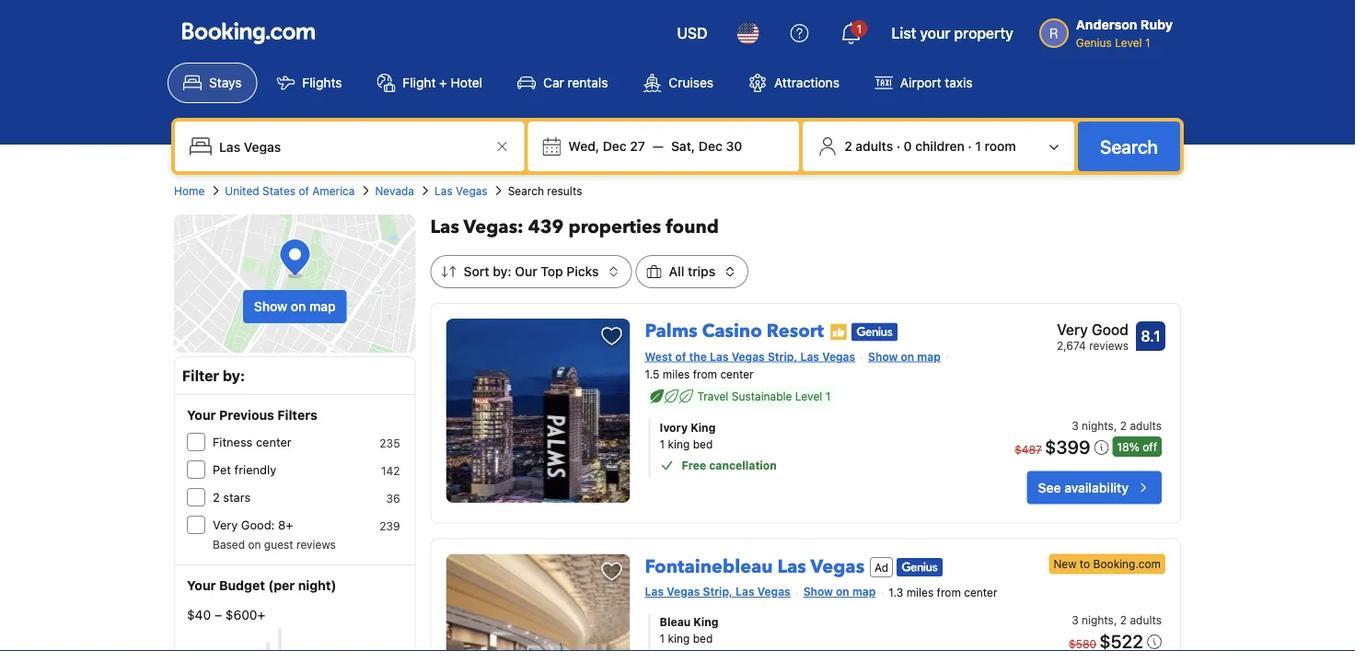 Task type: vqa. For each thing, say whether or not it's contained in the screenshot.
cuisine
no



Task type: locate. For each thing, give the bounding box(es) containing it.
map
[[309, 299, 336, 314], [918, 350, 941, 363], [853, 585, 876, 598]]

1 inside 1 dropdown button
[[857, 22, 862, 35]]

your account menu anderson ruby genius level 1 element
[[1040, 8, 1181, 51]]

wed, dec 27 — sat, dec 30
[[569, 139, 743, 154]]

of right states
[[299, 184, 309, 197]]

2 · from the left
[[968, 139, 972, 154]]

3 up '$399'
[[1072, 419, 1079, 432]]

king down ivory at the bottom
[[668, 438, 690, 451]]

1 king bed
[[660, 438, 713, 451], [660, 633, 713, 645]]

center for fontainebleau
[[965, 586, 998, 599]]

2 3 nights , 2 adults from the top
[[1072, 614, 1162, 627]]

,
[[1114, 419, 1118, 432], [1114, 614, 1118, 627]]

·
[[897, 139, 901, 154], [968, 139, 972, 154]]

0 vertical spatial ,
[[1114, 419, 1118, 432]]

las down las vegas
[[431, 215, 459, 240]]

3 nights , 2 adults up the 18% at the bottom
[[1072, 419, 1162, 432]]

2 vertical spatial center
[[965, 586, 998, 599]]

1 horizontal spatial very
[[1058, 321, 1089, 339]]

18% off
[[1118, 440, 1158, 453]]

anderson
[[1077, 17, 1138, 32]]

center up the friendly
[[256, 435, 292, 449]]

2 horizontal spatial map
[[918, 350, 941, 363]]

airport taxis
[[901, 75, 973, 90]]

2 bed from the top
[[693, 633, 713, 645]]

1 horizontal spatial map
[[853, 585, 876, 598]]

search results updated. las vegas: 439 properties found. element
[[431, 215, 1182, 240]]

list your property
[[892, 24, 1014, 42]]

1 3 nights , 2 adults from the top
[[1072, 419, 1162, 432]]

usd
[[677, 24, 708, 42]]

2 your from the top
[[187, 578, 216, 593]]

1 vertical spatial by:
[[223, 367, 245, 385]]

0 vertical spatial king
[[691, 421, 716, 434]]

your down the filter
[[187, 408, 216, 423]]

home
[[174, 184, 205, 197]]

1 bed from the top
[[693, 438, 713, 451]]

reviews for on
[[297, 538, 336, 551]]

list
[[892, 24, 917, 42]]

room
[[985, 139, 1017, 154]]

sort
[[464, 264, 490, 279]]

your
[[921, 24, 951, 42]]

1 horizontal spatial by:
[[493, 264, 512, 279]]

miles right 1.3 on the right of the page
[[907, 586, 934, 599]]

2 3 from the top
[[1072, 614, 1079, 627]]

0 horizontal spatial of
[[299, 184, 309, 197]]

0 horizontal spatial center
[[256, 435, 292, 449]]

1 vertical spatial miles
[[907, 586, 934, 599]]

2 adults · 0 children · 1 room
[[845, 139, 1017, 154]]

based on guest reviews
[[213, 538, 336, 551]]

map for palms casino resort
[[918, 350, 941, 363]]

0 vertical spatial show
[[254, 299, 288, 314]]

1 horizontal spatial miles
[[907, 586, 934, 599]]

1 horizontal spatial from
[[937, 586, 962, 599]]

0 horizontal spatial by:
[[223, 367, 245, 385]]

property
[[955, 24, 1014, 42]]

0 vertical spatial map
[[309, 299, 336, 314]]

0 vertical spatial 3
[[1072, 419, 1079, 432]]

flight + hotel link
[[361, 63, 498, 103]]

king for fontainebleau
[[668, 633, 690, 645]]

2 left stars
[[213, 490, 220, 504]]

level down anderson
[[1116, 36, 1143, 49]]

vegas down palms casino resort
[[732, 350, 765, 363]]

show on map for fontainebleau las vegas
[[804, 585, 876, 598]]

1 king from the top
[[668, 438, 690, 451]]

· right children
[[968, 139, 972, 154]]

3 up '$580'
[[1072, 614, 1079, 627]]

2 , from the top
[[1114, 614, 1118, 627]]

see availability
[[1039, 480, 1129, 495]]

on inside button
[[291, 299, 306, 314]]

1 , from the top
[[1114, 419, 1118, 432]]

1 down ruby
[[1146, 36, 1151, 49]]

, for $580
[[1114, 614, 1118, 627]]

center right 1.3 on the right of the page
[[965, 586, 998, 599]]

travel
[[698, 390, 729, 403]]

level up ivory king link
[[796, 390, 823, 403]]

, down the new to booking.com
[[1114, 614, 1118, 627]]

very up based in the left bottom of the page
[[213, 518, 238, 532]]

1 your from the top
[[187, 408, 216, 423]]

1 button
[[829, 11, 874, 55]]

1 vertical spatial adults
[[1131, 419, 1162, 432]]

1 vertical spatial bed
[[693, 633, 713, 645]]

3 nights , 2 adults up '$580'
[[1072, 614, 1162, 627]]

travel sustainable level 1
[[698, 390, 831, 403]]

nights up '$399'
[[1082, 419, 1114, 432]]

0 vertical spatial nights
[[1082, 419, 1114, 432]]

united states of america link
[[225, 182, 355, 199]]

anderson ruby genius level 1
[[1077, 17, 1174, 49]]

1 king bed down ivory king
[[660, 438, 713, 451]]

by: right the filter
[[223, 367, 245, 385]]

vegas
[[456, 184, 488, 197], [732, 350, 765, 363], [823, 350, 856, 363], [811, 554, 865, 579], [667, 585, 700, 598], [758, 585, 791, 598]]

king right bleau
[[694, 616, 719, 629]]

1 left list
[[857, 22, 862, 35]]

1 vertical spatial king
[[694, 616, 719, 629]]

0 vertical spatial miles
[[663, 368, 690, 381]]

0 vertical spatial bed
[[693, 438, 713, 451]]

0 vertical spatial show on map
[[254, 299, 336, 314]]

adults up off at right bottom
[[1131, 419, 1162, 432]]

attractions
[[775, 75, 840, 90]]

bed down ivory king
[[693, 438, 713, 451]]

1 horizontal spatial ·
[[968, 139, 972, 154]]

1 1 king bed from the top
[[660, 438, 713, 451]]

show
[[254, 299, 288, 314], [869, 350, 898, 363], [804, 585, 833, 598]]

2 dec from the left
[[699, 139, 723, 154]]

center down the west of the las vegas strip, las vegas
[[721, 368, 754, 381]]

king down bleau
[[668, 633, 690, 645]]

1.3 miles from center
[[889, 586, 998, 599]]

king right ivory at the bottom
[[691, 421, 716, 434]]

0 horizontal spatial dec
[[603, 139, 627, 154]]

fontainebleau
[[645, 554, 773, 579]]

reviews down good
[[1090, 339, 1129, 352]]

booking.com image
[[182, 22, 315, 44]]

1 vertical spatial 3
[[1072, 614, 1079, 627]]

2 left 0
[[845, 139, 853, 154]]

of left the
[[676, 350, 687, 363]]

nights for $487
[[1082, 419, 1114, 432]]

1 horizontal spatial center
[[721, 368, 754, 381]]

from down the
[[693, 368, 718, 381]]

dec
[[603, 139, 627, 154], [699, 139, 723, 154]]

king
[[691, 421, 716, 434], [694, 616, 719, 629]]

1 horizontal spatial search
[[1101, 135, 1159, 157]]

king for fontainebleau
[[694, 616, 719, 629]]

1 vertical spatial your
[[187, 578, 216, 593]]

1 dec from the left
[[603, 139, 627, 154]]

genius discounts available at this property. image
[[852, 323, 898, 341], [852, 323, 898, 341], [897, 558, 943, 577], [897, 558, 943, 577]]

adults
[[856, 139, 894, 154], [1131, 419, 1162, 432], [1131, 614, 1162, 627]]

0 horizontal spatial strip,
[[703, 585, 733, 598]]

by: left our
[[493, 264, 512, 279]]

from for fontainebleau las vegas
[[937, 586, 962, 599]]

adults down "booking.com"
[[1131, 614, 1162, 627]]

las down fontainebleau las vegas
[[736, 585, 755, 598]]

0 vertical spatial from
[[693, 368, 718, 381]]

239
[[380, 520, 400, 532]]

1 vertical spatial nights
[[1082, 614, 1114, 627]]

dec left 30
[[699, 139, 723, 154]]

0 horizontal spatial search
[[508, 184, 544, 197]]

0 vertical spatial strip,
[[768, 350, 798, 363]]

0 horizontal spatial from
[[693, 368, 718, 381]]

1 horizontal spatial level
[[1116, 36, 1143, 49]]

0 vertical spatial your
[[187, 408, 216, 423]]

, up availability
[[1114, 419, 1118, 432]]

0 horizontal spatial miles
[[663, 368, 690, 381]]

· left 0
[[897, 139, 901, 154]]

bed down bleau king
[[693, 633, 713, 645]]

1 horizontal spatial dec
[[699, 139, 723, 154]]

ruby
[[1141, 17, 1174, 32]]

0 horizontal spatial very
[[213, 518, 238, 532]]

1 vertical spatial 3 nights , 2 adults
[[1072, 614, 1162, 627]]

3 nights , 2 adults
[[1072, 419, 1162, 432], [1072, 614, 1162, 627]]

top
[[541, 264, 563, 279]]

0 vertical spatial of
[[299, 184, 309, 197]]

1 horizontal spatial reviews
[[1090, 339, 1129, 352]]

1 vertical spatial level
[[796, 390, 823, 403]]

2 nights from the top
[[1082, 614, 1114, 627]]

1 horizontal spatial strip,
[[768, 350, 798, 363]]

your
[[187, 408, 216, 423], [187, 578, 216, 593]]

1 vertical spatial show on map
[[869, 350, 941, 363]]

from right 1.3 on the right of the page
[[937, 586, 962, 599]]

1 left the room
[[976, 139, 982, 154]]

1 vertical spatial center
[[256, 435, 292, 449]]

bleau
[[660, 616, 691, 629]]

0 vertical spatial reviews
[[1090, 339, 1129, 352]]

reviews
[[1090, 339, 1129, 352], [297, 538, 336, 551]]

good:
[[241, 518, 275, 532]]

las vegas strip, las vegas
[[645, 585, 791, 598]]

0 vertical spatial adults
[[856, 139, 894, 154]]

reviews right guest
[[297, 538, 336, 551]]

vegas:
[[464, 215, 524, 240]]

new to booking.com
[[1054, 558, 1162, 570]]

2 horizontal spatial show
[[869, 350, 898, 363]]

west of the las vegas strip, las vegas
[[645, 350, 856, 363]]

very inside very good 2,674 reviews
[[1058, 321, 1089, 339]]

Where are you going? field
[[212, 130, 491, 163]]

1 nights from the top
[[1082, 419, 1114, 432]]

1 king bed for palms
[[660, 438, 713, 451]]

142
[[381, 464, 400, 477]]

very good 2,674 reviews
[[1058, 321, 1129, 352]]

america
[[312, 184, 355, 197]]

1 vertical spatial from
[[937, 586, 962, 599]]

list your property link
[[881, 11, 1025, 55]]

0 vertical spatial 1 king bed
[[660, 438, 713, 451]]

very for good:
[[213, 518, 238, 532]]

1 vertical spatial very
[[213, 518, 238, 532]]

1 horizontal spatial show
[[804, 585, 833, 598]]

0 vertical spatial center
[[721, 368, 754, 381]]

0 vertical spatial very
[[1058, 321, 1089, 339]]

2 vertical spatial adults
[[1131, 614, 1162, 627]]

very good element
[[1058, 319, 1129, 341]]

nights
[[1082, 419, 1114, 432], [1082, 614, 1114, 627]]

0 horizontal spatial show
[[254, 299, 288, 314]]

1 vertical spatial 1 king bed
[[660, 633, 713, 645]]

1 king bed for fontainebleau
[[660, 633, 713, 645]]

your up $40
[[187, 578, 216, 593]]

2 vertical spatial show
[[804, 585, 833, 598]]

0 vertical spatial search
[[1101, 135, 1159, 157]]

las up bleau
[[645, 585, 664, 598]]

very up 2,674
[[1058, 321, 1089, 339]]

1 vertical spatial strip,
[[703, 585, 733, 598]]

all trips
[[669, 264, 716, 279]]

0 vertical spatial 3 nights , 2 adults
[[1072, 419, 1162, 432]]

search
[[1101, 135, 1159, 157], [508, 184, 544, 197]]

adults left 0
[[856, 139, 894, 154]]

2 king from the top
[[668, 633, 690, 645]]

3 nights , 2 adults for $487
[[1072, 419, 1162, 432]]

2 vertical spatial map
[[853, 585, 876, 598]]

2 1 king bed from the top
[[660, 633, 713, 645]]

0 vertical spatial level
[[1116, 36, 1143, 49]]

0 horizontal spatial level
[[796, 390, 823, 403]]

0 horizontal spatial reviews
[[297, 538, 336, 551]]

miles for fontainebleau las vegas
[[907, 586, 934, 599]]

miles
[[663, 368, 690, 381], [907, 586, 934, 599]]

1 horizontal spatial of
[[676, 350, 687, 363]]

level
[[1116, 36, 1143, 49], [796, 390, 823, 403]]

free
[[682, 459, 707, 472]]

search inside button
[[1101, 135, 1159, 157]]

sustainable
[[732, 390, 793, 403]]

from for palms casino resort
[[693, 368, 718, 381]]

see
[[1039, 480, 1062, 495]]

strip, down 'fontainebleau'
[[703, 585, 733, 598]]

0 horizontal spatial map
[[309, 299, 336, 314]]

1 king bed down bleau king
[[660, 633, 713, 645]]

stays link
[[168, 63, 257, 103]]

results
[[547, 184, 583, 197]]

show on map for palms casino resort
[[869, 350, 941, 363]]

bleau king
[[660, 616, 719, 629]]

1
[[857, 22, 862, 35], [1146, 36, 1151, 49], [976, 139, 982, 154], [826, 390, 831, 403], [660, 438, 665, 451], [660, 633, 665, 645]]

1 vertical spatial map
[[918, 350, 941, 363]]

1.5
[[645, 368, 660, 381]]

1 vertical spatial ,
[[1114, 614, 1118, 627]]

by: for filter
[[223, 367, 245, 385]]

nights up '$580'
[[1082, 614, 1114, 627]]

0 vertical spatial by:
[[493, 264, 512, 279]]

taxis
[[945, 75, 973, 90]]

reviews inside very good 2,674 reviews
[[1090, 339, 1129, 352]]

good
[[1092, 321, 1129, 339]]

las down resort at the right
[[801, 350, 820, 363]]

2 vertical spatial show on map
[[804, 585, 876, 598]]

$487
[[1015, 443, 1043, 456]]

1 vertical spatial search
[[508, 184, 544, 197]]

1 vertical spatial reviews
[[297, 538, 336, 551]]

show on map button
[[243, 290, 347, 323]]

off
[[1143, 440, 1158, 453]]

36
[[386, 492, 400, 505]]

0 horizontal spatial ·
[[897, 139, 901, 154]]

strip, down resort at the right
[[768, 350, 798, 363]]

by: for sort
[[493, 264, 512, 279]]

1 vertical spatial show
[[869, 350, 898, 363]]

miles right 1.5
[[663, 368, 690, 381]]

your budget (per night)
[[187, 578, 337, 593]]

1 3 from the top
[[1072, 419, 1079, 432]]

0 vertical spatial king
[[668, 438, 690, 451]]

wed, dec 27 button
[[561, 130, 653, 163]]

dec left 27
[[603, 139, 627, 154]]

2 horizontal spatial center
[[965, 586, 998, 599]]

on
[[291, 299, 306, 314], [901, 350, 915, 363], [248, 538, 261, 551], [836, 585, 850, 598]]

1 vertical spatial king
[[668, 633, 690, 645]]

2
[[845, 139, 853, 154], [1121, 419, 1128, 432], [213, 490, 220, 504], [1121, 614, 1128, 627]]



Task type: describe. For each thing, give the bounding box(es) containing it.
attractions link
[[733, 63, 856, 103]]

2 up the 18% at the bottom
[[1121, 419, 1128, 432]]

cancellation
[[710, 459, 777, 472]]

all
[[669, 264, 685, 279]]

las vegas
[[435, 184, 488, 197]]

3 for $487
[[1072, 419, 1079, 432]]

center for palms
[[721, 368, 754, 381]]

bed for palms
[[693, 438, 713, 451]]

usd button
[[666, 11, 719, 55]]

cruises link
[[628, 63, 730, 103]]

2 stars
[[213, 490, 251, 504]]

—
[[653, 139, 664, 154]]

map inside button
[[309, 299, 336, 314]]

filter
[[182, 367, 219, 385]]

rentals
[[568, 75, 608, 90]]

vegas down this property is part of our preferred partner program. it's committed to providing excellent service and good value. it'll pay us a higher commission if you make a booking. icon
[[823, 350, 856, 363]]

fitness center
[[213, 435, 292, 449]]

vegas left the ad at the bottom right of page
[[811, 554, 865, 579]]

states
[[263, 184, 296, 197]]

home link
[[174, 182, 205, 199]]

palms casino resort image
[[446, 319, 631, 503]]

ivory
[[660, 421, 688, 434]]

properties
[[569, 215, 662, 240]]

27
[[630, 139, 646, 154]]

nevada link
[[375, 182, 414, 199]]

children
[[916, 139, 965, 154]]

reviews for good
[[1090, 339, 1129, 352]]

0
[[904, 139, 913, 154]]

1.3
[[889, 586, 904, 599]]

235
[[380, 437, 400, 450]]

budget
[[219, 578, 265, 593]]

30
[[726, 139, 743, 154]]

439
[[528, 215, 564, 240]]

fontainebleau las vegas
[[645, 554, 865, 579]]

united
[[225, 184, 259, 197]]

trips
[[688, 264, 716, 279]]

2 down "booking.com"
[[1121, 614, 1128, 627]]

vegas up bleau king
[[667, 585, 700, 598]]

ivory king link
[[660, 419, 971, 436]]

sat, dec 30 button
[[664, 130, 750, 163]]

airport
[[901, 75, 942, 90]]

your for your budget (per night)
[[187, 578, 216, 593]]

this property is part of our preferred partner program. it's committed to providing excellent service and good value. it'll pay us a higher commission if you make a booking. image
[[830, 323, 848, 341]]

flights
[[303, 75, 342, 90]]

guest
[[264, 538, 293, 551]]

vegas down fontainebleau las vegas
[[758, 585, 791, 598]]

casino
[[702, 319, 763, 344]]

8.1
[[1142, 327, 1161, 345]]

1 inside 2 adults · 0 children · 1 room dropdown button
[[976, 139, 982, 154]]

see availability link
[[1028, 471, 1162, 504]]

1 down ivory at the bottom
[[660, 438, 665, 451]]

level inside anderson ruby genius level 1
[[1116, 36, 1143, 49]]

flight
[[403, 75, 436, 90]]

your previous filters
[[187, 408, 318, 423]]

2 inside dropdown button
[[845, 139, 853, 154]]

availability
[[1065, 480, 1129, 495]]

show inside button
[[254, 299, 288, 314]]

king for palms
[[691, 421, 716, 434]]

new
[[1054, 558, 1077, 570]]

airport taxis link
[[859, 63, 989, 103]]

adults inside dropdown button
[[856, 139, 894, 154]]

1 vertical spatial of
[[676, 350, 687, 363]]

car rentals link
[[502, 63, 624, 103]]

1 inside anderson ruby genius level 1
[[1146, 36, 1151, 49]]

$40 – $600+
[[187, 607, 265, 623]]

fitness
[[213, 435, 253, 449]]

show for fontainebleau las vegas
[[804, 585, 833, 598]]

18%
[[1118, 440, 1140, 453]]

friendly
[[234, 463, 276, 477]]

king for palms
[[668, 438, 690, 451]]

the
[[690, 350, 707, 363]]

1 down bleau
[[660, 633, 665, 645]]

genius
[[1077, 36, 1113, 49]]

adults for $487
[[1131, 419, 1162, 432]]

all trips button
[[636, 255, 749, 288]]

$40
[[187, 607, 211, 623]]

show for palms casino resort
[[869, 350, 898, 363]]

las vegas: 439 properties found
[[431, 215, 719, 240]]

$600+
[[225, 607, 265, 623]]

scored 8.1 element
[[1137, 321, 1166, 351]]

ivory king
[[660, 421, 716, 434]]

3 for $580
[[1072, 614, 1079, 627]]

3 nights , 2 adults for $580
[[1072, 614, 1162, 627]]

sat,
[[672, 139, 696, 154]]

previous
[[219, 408, 274, 423]]

night)
[[298, 578, 337, 593]]

8+
[[278, 518, 293, 532]]

your for your previous filters
[[187, 408, 216, 423]]

resort
[[767, 319, 824, 344]]

very for good
[[1058, 321, 1089, 339]]

1 · from the left
[[897, 139, 901, 154]]

bed for fontainebleau
[[693, 633, 713, 645]]

$580
[[1069, 638, 1097, 651]]

our
[[515, 264, 538, 279]]

filter by:
[[182, 367, 245, 385]]

miles for palms casino resort
[[663, 368, 690, 381]]

las vegas link
[[435, 182, 488, 199]]

las up bleau king link
[[778, 554, 807, 579]]

car
[[544, 75, 564, 90]]

fontainebleau las vegas image
[[446, 554, 631, 651]]

nights for $580
[[1082, 614, 1114, 627]]

hotel
[[451, 75, 483, 90]]

las right the nevada link
[[435, 184, 453, 197]]

search for search
[[1101, 135, 1159, 157]]

flights link
[[261, 63, 358, 103]]

this property is part of our preferred partner program. it's committed to providing excellent service and good value. it'll pay us a higher commission if you make a booking. image
[[830, 323, 848, 341]]

palms casino resort
[[645, 319, 824, 344]]

picks
[[567, 264, 599, 279]]

1 up ivory king link
[[826, 390, 831, 403]]

united states of america
[[225, 184, 355, 197]]

ad
[[875, 561, 889, 574]]

vegas up vegas:
[[456, 184, 488, 197]]

, for $487
[[1114, 419, 1118, 432]]

+
[[440, 75, 448, 90]]

adults for $580
[[1131, 614, 1162, 627]]

las right the
[[710, 350, 729, 363]]

2 adults · 0 children · 1 room button
[[811, 129, 1068, 164]]

filters
[[278, 408, 318, 423]]

(per
[[268, 578, 295, 593]]

show on map inside button
[[254, 299, 336, 314]]

palms casino resort link
[[645, 311, 824, 344]]

search for search results
[[508, 184, 544, 197]]

found
[[666, 215, 719, 240]]

map for fontainebleau las vegas
[[853, 585, 876, 598]]

flight + hotel
[[403, 75, 483, 90]]

wed,
[[569, 139, 600, 154]]



